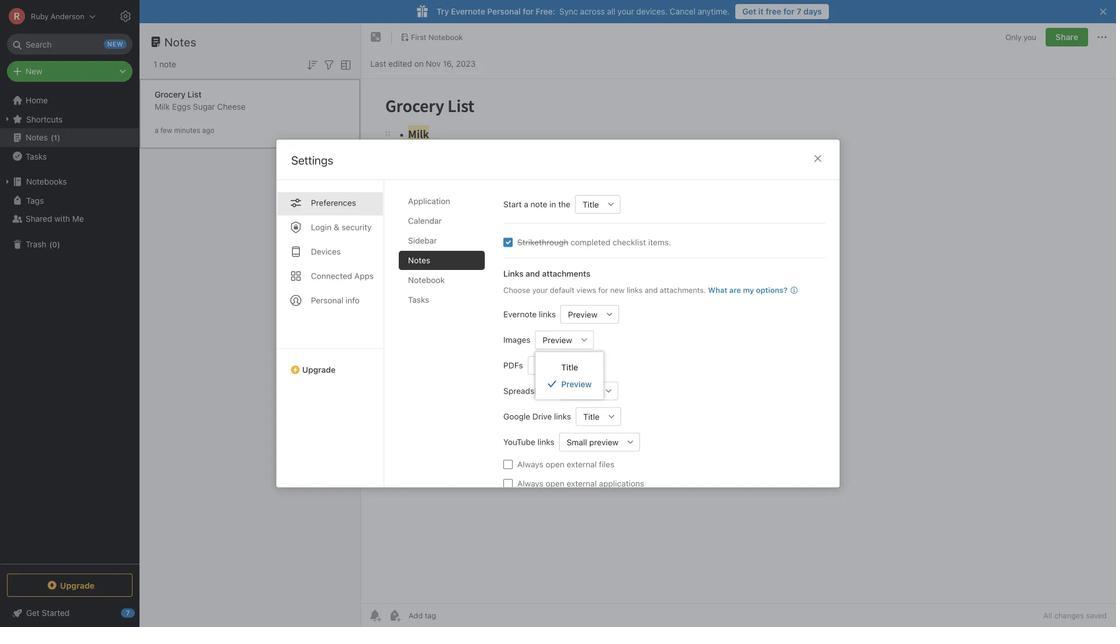 Task type: locate. For each thing, give the bounding box(es) containing it.
0 vertical spatial personal
[[487, 7, 521, 16]]

0 vertical spatial tasks
[[26, 152, 47, 161]]

personal
[[487, 7, 521, 16], [311, 296, 343, 306]]

sidebar tab
[[399, 231, 485, 251]]

external down always open external files in the bottom of the page
[[567, 479, 597, 489]]

( for trash
[[49, 240, 52, 249]]

2 open from the top
[[546, 479, 565, 489]]

0 horizontal spatial for
[[523, 7, 534, 16]]

2 horizontal spatial notes
[[408, 256, 430, 265]]

in
[[550, 200, 556, 209]]

last edited on nov 16, 2023
[[370, 59, 476, 69]]

milk
[[155, 102, 170, 112]]

views
[[577, 286, 596, 295]]

note left in
[[531, 200, 547, 209]]

title button right the
[[575, 195, 602, 214]]

( down shortcuts
[[51, 133, 54, 142]]

evernote
[[451, 7, 485, 16], [503, 310, 537, 319]]

preview inside the choose default view option for evernote links field
[[568, 310, 598, 320]]

2 ) from the top
[[57, 240, 60, 249]]

0 horizontal spatial upgrade button
[[7, 574, 133, 598]]

notes inside tree
[[26, 133, 48, 142]]

0 horizontal spatial evernote
[[451, 7, 485, 16]]

title button down choose default view option for spreadsheets field
[[576, 408, 603, 426]]

0 vertical spatial a
[[155, 126, 158, 135]]

16,
[[443, 59, 454, 69]]

0 horizontal spatial tasks
[[26, 152, 47, 161]]

notebook down notes tab
[[408, 276, 445, 285]]

settings
[[291, 153, 333, 167]]

0 vertical spatial preview
[[568, 310, 598, 320]]

0 vertical spatial )
[[57, 133, 60, 142]]

are
[[729, 286, 741, 295]]

get
[[743, 7, 756, 16]]

1 vertical spatial title
[[561, 363, 578, 373]]

external up always open external applications
[[567, 460, 597, 470]]

login
[[311, 223, 332, 232]]

) for trash
[[57, 240, 60, 249]]

ago
[[202, 126, 214, 135]]

checklist
[[613, 238, 646, 247]]

youtube
[[503, 438, 535, 447]]

1 horizontal spatial 1
[[153, 60, 157, 69]]

title button
[[575, 195, 602, 214], [576, 408, 603, 426]]

Select422 checkbox
[[503, 238, 513, 247]]

Choose default view option for Spreadsheets field
[[560, 382, 618, 401]]

milk eggs sugar cheese
[[155, 102, 246, 112]]

sync
[[559, 7, 578, 16]]

1 always from the top
[[517, 460, 544, 470]]

preview button up choose default view option for pdfs image
[[535, 331, 575, 350]]

2 always from the top
[[517, 479, 544, 489]]

1 note
[[153, 60, 176, 69]]

title up small preview button
[[583, 412, 600, 422]]

close image
[[811, 152, 825, 166]]

and left attachments.
[[645, 286, 658, 295]]

changes
[[1054, 612, 1084, 621]]

always for always open external files
[[517, 460, 544, 470]]

1 vertical spatial preview
[[543, 336, 572, 345]]

always open external files
[[517, 460, 615, 470]]

external for applications
[[567, 479, 597, 489]]

0
[[52, 240, 57, 249]]

1 vertical spatial preview button
[[535, 331, 575, 350]]

1 vertical spatial a
[[524, 200, 528, 209]]

) down shortcuts button at top left
[[57, 133, 60, 142]]

share button
[[1046, 28, 1088, 47]]

note window element
[[361, 23, 1116, 628]]

1 down shortcuts
[[54, 133, 57, 142]]

) for notes
[[57, 133, 60, 142]]

small
[[567, 438, 587, 448]]

0 horizontal spatial note
[[159, 60, 176, 69]]

calendar tab
[[399, 212, 485, 231]]

0 vertical spatial and
[[526, 269, 540, 279]]

1 vertical spatial notes
[[26, 133, 48, 142]]

1
[[153, 60, 157, 69], [54, 133, 57, 142]]

Note Editor text field
[[361, 79, 1116, 604]]

open for always open external files
[[546, 460, 565, 470]]

0 horizontal spatial and
[[526, 269, 540, 279]]

preview up choose default view option for pdfs image
[[543, 336, 572, 345]]

1 external from the top
[[567, 460, 597, 470]]

shared with me
[[26, 214, 84, 224]]

open up always open external applications
[[546, 460, 565, 470]]

always right "always open external files" checkbox
[[517, 460, 544, 470]]

0 vertical spatial open
[[546, 460, 565, 470]]

preview for images
[[543, 336, 572, 345]]

1 up grocery
[[153, 60, 157, 69]]

first notebook
[[411, 33, 463, 41]]

Choose default view option for YouTube links field
[[559, 433, 640, 452]]

a few minutes ago
[[155, 126, 214, 135]]

always
[[517, 460, 544, 470], [517, 479, 544, 489]]

0 horizontal spatial tab list
[[277, 180, 384, 488]]

strikethrough completed checklist items.
[[517, 238, 671, 247]]

your down 'links and attachments'
[[532, 286, 548, 295]]

) inside trash ( 0 )
[[57, 240, 60, 249]]

Choose default view option for PDFs field
[[528, 357, 601, 375]]

1 horizontal spatial notes
[[165, 35, 197, 49]]

evernote down choose
[[503, 310, 537, 319]]

title button for start a note in the
[[575, 195, 602, 214]]

0 horizontal spatial notes
[[26, 133, 48, 142]]

a left few
[[155, 126, 158, 135]]

1 horizontal spatial your
[[618, 7, 634, 16]]

list
[[188, 90, 202, 99]]

notes inside tab
[[408, 256, 430, 265]]

all
[[1044, 612, 1052, 621]]

apps
[[354, 272, 374, 281]]

None search field
[[15, 34, 124, 55]]

cancel
[[670, 7, 696, 16]]

1 vertical spatial personal
[[311, 296, 343, 306]]

2 vertical spatial title
[[583, 412, 600, 422]]

a right start
[[524, 200, 528, 209]]

notes down shortcuts
[[26, 133, 48, 142]]

for for free:
[[523, 7, 534, 16]]

sugar
[[193, 102, 215, 112]]

1 horizontal spatial upgrade button
[[277, 349, 384, 380]]

1 vertical spatial 1
[[54, 133, 57, 142]]

youtube links
[[503, 438, 555, 447]]

preview
[[568, 310, 598, 320], [543, 336, 572, 345], [561, 380, 592, 389]]

notes tab
[[399, 251, 485, 270]]

Choose default view option for Google Drive links field
[[576, 408, 621, 426]]

first
[[411, 33, 426, 41]]

0 vertical spatial title
[[583, 200, 599, 209]]

1 vertical spatial external
[[567, 479, 597, 489]]

0 vertical spatial upgrade
[[302, 365, 336, 375]]

(
[[51, 133, 54, 142], [49, 240, 52, 249]]

0 vertical spatial always
[[517, 460, 544, 470]]

across
[[580, 7, 605, 16]]

pdfs
[[503, 361, 523, 371]]

for left free:
[[523, 7, 534, 16]]

1 vertical spatial note
[[531, 200, 547, 209]]

notebook tab
[[399, 271, 485, 290]]

1 vertical spatial always
[[517, 479, 544, 489]]

saved
[[1086, 612, 1107, 621]]

for inside get it free for 7 days button
[[784, 7, 795, 16]]

preview button down views
[[561, 306, 601, 324]]

upgrade for the upgrade popup button to the top
[[302, 365, 336, 375]]

1 vertical spatial open
[[546, 479, 565, 489]]

notes down sidebar
[[408, 256, 430, 265]]

1 vertical spatial tasks
[[408, 295, 429, 305]]

0 horizontal spatial your
[[532, 286, 548, 295]]

start a note in the
[[503, 200, 570, 209]]

0 vertical spatial external
[[567, 460, 597, 470]]

( inside notes ( 1 )
[[51, 133, 54, 142]]

preview for evernote links
[[568, 310, 598, 320]]

shared with me link
[[0, 210, 139, 228]]

links down drive
[[538, 438, 555, 447]]

for for 7
[[784, 7, 795, 16]]

upgrade for bottommost the upgrade popup button
[[60, 581, 95, 591]]

title inside field
[[583, 200, 599, 209]]

and
[[526, 269, 540, 279], [645, 286, 658, 295]]

1 horizontal spatial tab list
[[399, 192, 494, 488]]

2023
[[456, 59, 476, 69]]

tasks down notebook tab
[[408, 295, 429, 305]]

tab list
[[277, 180, 384, 488], [399, 192, 494, 488]]

personal left free:
[[487, 7, 521, 16]]

notebook
[[429, 33, 463, 41], [408, 276, 445, 285]]

nov
[[426, 59, 441, 69]]

0 vertical spatial preview button
[[561, 306, 601, 324]]

notes
[[165, 35, 197, 49], [26, 133, 48, 142], [408, 256, 430, 265]]

) inside notes ( 1 )
[[57, 133, 60, 142]]

preview link
[[536, 376, 603, 393]]

) right 'trash'
[[57, 240, 60, 249]]

preview button for images
[[535, 331, 575, 350]]

preview down views
[[568, 310, 598, 320]]

1 open from the top
[[546, 460, 565, 470]]

trash ( 0 )
[[26, 240, 60, 249]]

0 vertical spatial notebook
[[429, 33, 463, 41]]

notebook down try on the top
[[429, 33, 463, 41]]

1 vertical spatial )
[[57, 240, 60, 249]]

1 horizontal spatial personal
[[487, 7, 521, 16]]

preview button for evernote links
[[561, 306, 601, 324]]

0 vertical spatial title button
[[575, 195, 602, 214]]

a
[[155, 126, 158, 135], [524, 200, 528, 209]]

0 vertical spatial (
[[51, 133, 54, 142]]

( right 'trash'
[[49, 240, 52, 249]]

0 vertical spatial evernote
[[451, 7, 485, 16]]

1 horizontal spatial tasks
[[408, 295, 429, 305]]

title up preview link
[[561, 363, 578, 373]]

title for start a note in the
[[583, 200, 599, 209]]

0 vertical spatial 1
[[153, 60, 157, 69]]

open down always open external files in the bottom of the page
[[546, 479, 565, 489]]

trash
[[26, 240, 46, 249]]

1 vertical spatial evernote
[[503, 310, 537, 319]]

evernote right try on the top
[[451, 7, 485, 16]]

2 horizontal spatial for
[[784, 7, 795, 16]]

1 vertical spatial notebook
[[408, 276, 445, 285]]

attachments
[[542, 269, 590, 279]]

tasks tab
[[399, 291, 485, 310]]

1 horizontal spatial upgrade
[[302, 365, 336, 375]]

completed
[[571, 238, 611, 247]]

for left new
[[598, 286, 608, 295]]

settings image
[[119, 9, 133, 23]]

for left 7
[[784, 7, 795, 16]]

tasks down notes ( 1 )
[[26, 152, 47, 161]]

2 external from the top
[[567, 479, 597, 489]]

2 vertical spatial notes
[[408, 256, 430, 265]]

always right always open external applications 'option'
[[517, 479, 544, 489]]

links
[[627, 286, 643, 295], [539, 310, 556, 319], [554, 412, 571, 422], [538, 438, 555, 447]]

0 horizontal spatial a
[[155, 126, 158, 135]]

1 vertical spatial upgrade
[[60, 581, 95, 591]]

anytime.
[[698, 7, 730, 16]]

your right all
[[618, 7, 634, 16]]

0 vertical spatial notes
[[165, 35, 197, 49]]

shortcuts button
[[0, 110, 139, 128]]

expand note image
[[369, 30, 383, 44]]

tab list containing application
[[399, 192, 494, 488]]

2 vertical spatial preview
[[561, 380, 592, 389]]

always for always open external applications
[[517, 479, 544, 489]]

preview down title link
[[561, 380, 592, 389]]

note up grocery
[[159, 60, 176, 69]]

)
[[57, 133, 60, 142], [57, 240, 60, 249]]

note
[[159, 60, 176, 69], [531, 200, 547, 209]]

preview inside field
[[543, 336, 572, 345]]

external
[[567, 460, 597, 470], [567, 479, 597, 489]]

1 horizontal spatial a
[[524, 200, 528, 209]]

0 horizontal spatial personal
[[311, 296, 343, 306]]

&
[[334, 223, 339, 232]]

try evernote personal for free: sync across all your devices. cancel anytime.
[[437, 7, 730, 16]]

0 vertical spatial note
[[159, 60, 176, 69]]

1 horizontal spatial and
[[645, 286, 658, 295]]

tree
[[0, 91, 140, 564]]

attachments.
[[660, 286, 706, 295]]

few
[[160, 126, 172, 135]]

free
[[766, 7, 782, 16]]

title right the
[[583, 200, 599, 209]]

title inside field
[[583, 412, 600, 422]]

0 vertical spatial your
[[618, 7, 634, 16]]

what are my options?
[[708, 286, 788, 295]]

0 horizontal spatial 1
[[54, 133, 57, 142]]

tab list containing preferences
[[277, 180, 384, 488]]

7
[[797, 7, 802, 16]]

minutes
[[174, 126, 200, 135]]

tags
[[26, 196, 44, 205]]

1 vertical spatial (
[[49, 240, 52, 249]]

strikethrough
[[517, 238, 568, 247]]

free:
[[536, 7, 555, 16]]

notes up 1 note at the left
[[165, 35, 197, 49]]

0 horizontal spatial upgrade
[[60, 581, 95, 591]]

( inside trash ( 0 )
[[49, 240, 52, 249]]

1 vertical spatial title button
[[576, 408, 603, 426]]

and right links
[[526, 269, 540, 279]]

1 ) from the top
[[57, 133, 60, 142]]

personal down connected
[[311, 296, 343, 306]]

Start a new note in the body or title. field
[[575, 195, 621, 214]]



Task type: describe. For each thing, give the bounding box(es) containing it.
Always open external applications checkbox
[[503, 480, 513, 489]]

preview
[[589, 438, 619, 448]]

new
[[26, 67, 42, 76]]

google
[[503, 412, 530, 422]]

a inside the 'note list' element
[[155, 126, 158, 135]]

choose
[[503, 286, 530, 295]]

links right new
[[627, 286, 643, 295]]

evernote links
[[503, 310, 556, 319]]

home link
[[0, 91, 140, 110]]

1 vertical spatial upgrade button
[[7, 574, 133, 598]]

dropdown list menu
[[536, 360, 603, 393]]

info
[[346, 296, 360, 306]]

shortcuts
[[26, 114, 63, 124]]

the
[[558, 200, 570, 209]]

add a reminder image
[[368, 609, 382, 623]]

tasks inside button
[[26, 152, 47, 161]]

try
[[437, 7, 449, 16]]

last
[[370, 59, 386, 69]]

Always open external files checkbox
[[503, 460, 513, 470]]

grocery
[[155, 90, 185, 99]]

note list element
[[140, 23, 361, 628]]

share
[[1056, 32, 1078, 42]]

tasks inside tab
[[408, 295, 429, 305]]

grocery list
[[155, 90, 202, 99]]

sidebar
[[408, 236, 437, 246]]

1 vertical spatial and
[[645, 286, 658, 295]]

only you
[[1006, 33, 1037, 41]]

Search text field
[[15, 34, 124, 55]]

personal info
[[311, 296, 360, 306]]

external for files
[[567, 460, 597, 470]]

0 vertical spatial upgrade button
[[277, 349, 384, 380]]

google drive links
[[503, 412, 571, 422]]

always open external applications
[[517, 479, 644, 489]]

1 horizontal spatial evernote
[[503, 310, 537, 319]]

tags button
[[0, 191, 139, 210]]

login & security
[[311, 223, 372, 232]]

expand notebooks image
[[3, 177, 12, 187]]

tab list for application
[[277, 180, 384, 488]]

1 vertical spatial your
[[532, 286, 548, 295]]

all
[[607, 7, 615, 16]]

all changes saved
[[1044, 612, 1107, 621]]

tab list for start a note in the
[[399, 192, 494, 488]]

( for notes
[[51, 133, 54, 142]]

application
[[408, 197, 450, 206]]

start
[[503, 200, 522, 209]]

notebook inside button
[[429, 33, 463, 41]]

only
[[1006, 33, 1022, 41]]

new button
[[7, 61, 133, 82]]

title button for google drive links
[[576, 408, 603, 426]]

links and attachments
[[503, 269, 590, 279]]

connected
[[311, 272, 352, 281]]

notebooks
[[26, 177, 67, 187]]

shared
[[26, 214, 52, 224]]

tree containing home
[[0, 91, 140, 564]]

choose your default views for new links and attachments.
[[503, 286, 706, 295]]

devices
[[311, 247, 341, 257]]

what
[[708, 286, 727, 295]]

files
[[599, 460, 615, 470]]

default
[[550, 286, 574, 295]]

small preview
[[567, 438, 619, 448]]

title inside dropdown list menu
[[561, 363, 578, 373]]

title for google drive links
[[583, 412, 600, 422]]

connected apps
[[311, 272, 374, 281]]

open for always open external applications
[[546, 479, 565, 489]]

images
[[503, 335, 531, 345]]

links down default
[[539, 310, 556, 319]]

preview inside dropdown list menu
[[561, 380, 592, 389]]

security
[[342, 223, 372, 232]]

items.
[[648, 238, 671, 247]]

notes inside the 'note list' element
[[165, 35, 197, 49]]

home
[[26, 96, 48, 105]]

tasks button
[[0, 147, 139, 166]]

on
[[414, 59, 424, 69]]

with
[[54, 214, 70, 224]]

Choose default view option for Images field
[[535, 331, 594, 350]]

my
[[743, 286, 754, 295]]

choose default view option for pdfs image
[[528, 357, 601, 375]]

links right drive
[[554, 412, 571, 422]]

it
[[758, 7, 764, 16]]

notebooks link
[[0, 173, 139, 191]]

1 inside the 'note list' element
[[153, 60, 157, 69]]

get it free for 7 days button
[[736, 4, 829, 19]]

links
[[503, 269, 524, 279]]

1 horizontal spatial for
[[598, 286, 608, 295]]

1 inside notes ( 1 )
[[54, 133, 57, 142]]

application tab
[[399, 192, 485, 211]]

eggs
[[172, 102, 191, 112]]

days
[[804, 7, 822, 16]]

Choose default view option for Evernote links field
[[561, 306, 619, 324]]

first notebook button
[[396, 29, 467, 45]]

1 horizontal spatial note
[[531, 200, 547, 209]]

title link
[[536, 360, 603, 376]]

add tag image
[[388, 609, 402, 623]]

calendar
[[408, 216, 442, 226]]

small preview button
[[559, 433, 622, 452]]

me
[[72, 214, 84, 224]]

notebook inside tab
[[408, 276, 445, 285]]

cheese
[[217, 102, 246, 112]]



Task type: vqa. For each thing, say whether or not it's contained in the screenshot.
now
no



